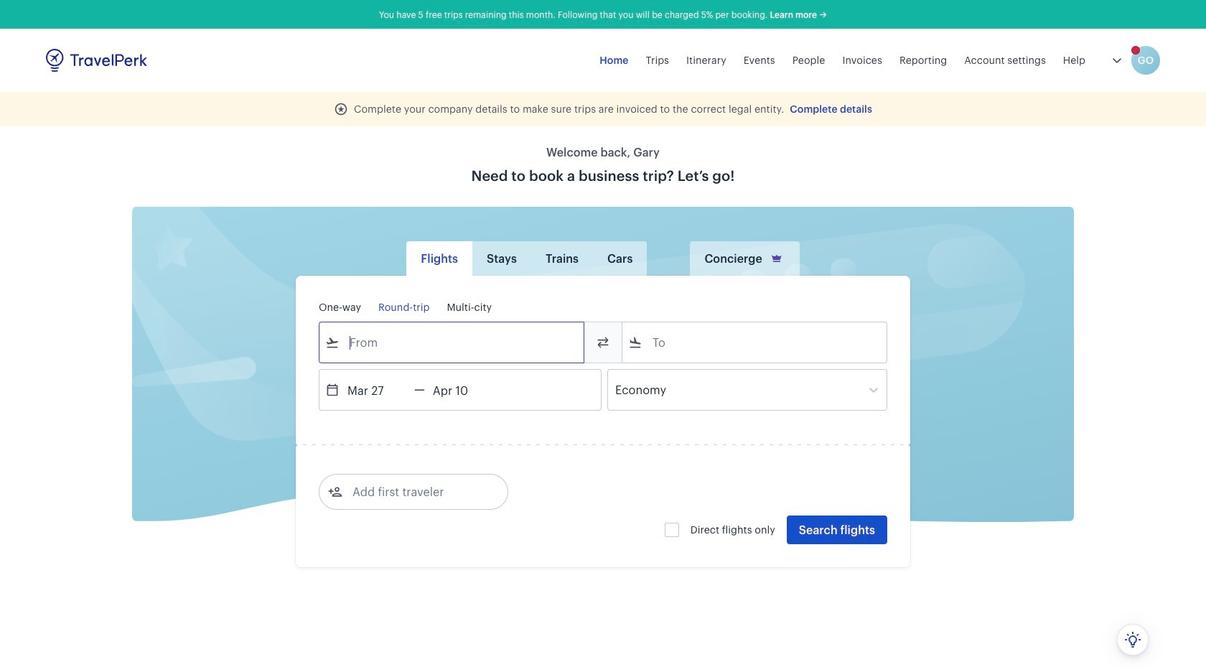 Task type: locate. For each thing, give the bounding box(es) containing it.
Depart text field
[[340, 370, 414, 410]]

Add first traveler search field
[[342, 480, 492, 503]]



Task type: vqa. For each thing, say whether or not it's contained in the screenshot.
add first traveler search box
yes



Task type: describe. For each thing, give the bounding box(es) containing it.
To search field
[[643, 331, 868, 354]]

Return text field
[[425, 370, 500, 410]]

From search field
[[340, 331, 565, 354]]



